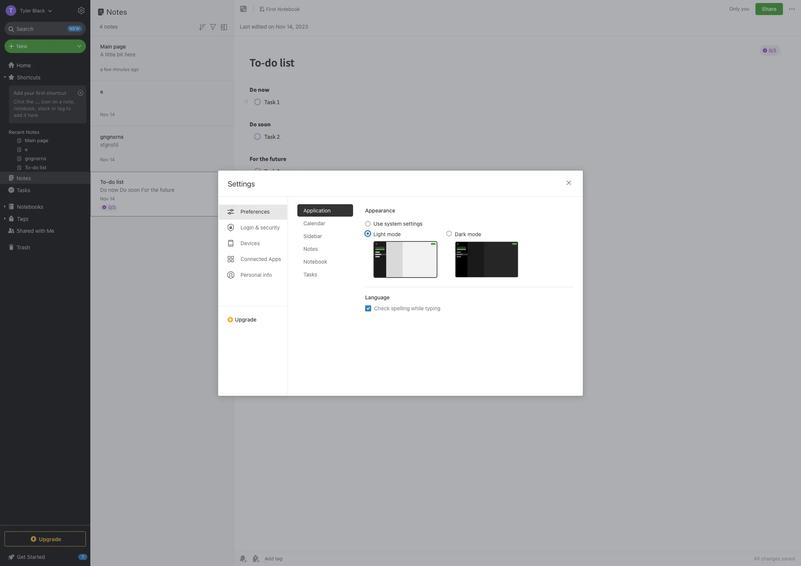 Task type: locate. For each thing, give the bounding box(es) containing it.
14 down sfgnsfd
[[110, 157, 115, 162]]

0 vertical spatial upgrade button
[[218, 306, 288, 326]]

1 vertical spatial the
[[151, 187, 159, 193]]

notes right recent
[[26, 129, 39, 135]]

Light mode radio
[[365, 231, 370, 236]]

a inside note list element
[[100, 66, 103, 72]]

notebook down notes tab
[[303, 258, 327, 265]]

application
[[303, 207, 331, 214]]

1 vertical spatial nov 14
[[100, 157, 115, 162]]

0 vertical spatial the
[[26, 99, 33, 105]]

main page
[[100, 43, 126, 50]]

a left few at the left of page
[[100, 66, 103, 72]]

use system settings
[[373, 220, 423, 227]]

tasks button
[[0, 184, 90, 196]]

1 vertical spatial tasks
[[303, 271, 317, 278]]

1 mode from the left
[[387, 231, 401, 237]]

mode down system
[[387, 231, 401, 237]]

all
[[754, 556, 760, 562]]

typing
[[425, 305, 440, 312]]

1 horizontal spatial tab list
[[297, 204, 359, 396]]

group inside tree
[[0, 83, 90, 175]]

home link
[[0, 59, 90, 71]]

nov inside note window element
[[276, 23, 285, 30]]

a
[[100, 51, 104, 57]]

first notebook
[[266, 6, 300, 12]]

Note Editor text field
[[234, 36, 801, 551]]

14 up 0/3
[[110, 196, 115, 202]]

stack
[[38, 105, 50, 111]]

last
[[240, 23, 250, 30]]

4
[[99, 23, 103, 30]]

main
[[100, 43, 112, 50]]

0 vertical spatial notebook
[[278, 6, 300, 12]]

nov 14 for gngnsrns
[[100, 157, 115, 162]]

check spelling while typing
[[374, 305, 440, 312]]

dark
[[455, 231, 466, 237]]

0 horizontal spatial notebook
[[278, 6, 300, 12]]

14 for gngnsrns
[[110, 157, 115, 162]]

shortcuts
[[17, 74, 41, 80]]

new
[[17, 43, 27, 49]]

nov down e
[[100, 112, 109, 117]]

a little bit here
[[100, 51, 135, 57]]

1 horizontal spatial the
[[151, 187, 159, 193]]

nov
[[276, 23, 285, 30], [100, 112, 109, 117], [100, 157, 109, 162], [100, 196, 109, 202]]

you
[[741, 6, 750, 12]]

1 horizontal spatial on
[[268, 23, 274, 30]]

2 vertical spatial 14
[[110, 196, 115, 202]]

0 vertical spatial a
[[100, 66, 103, 72]]

do down to-
[[100, 187, 107, 193]]

1 vertical spatial 14
[[110, 157, 115, 162]]

ago
[[131, 66, 139, 72]]

2 14 from the top
[[110, 157, 115, 162]]

info
[[263, 272, 272, 278]]

add
[[14, 112, 22, 118]]

1 horizontal spatial notebook
[[303, 258, 327, 265]]

upgrade for the top upgrade popup button
[[235, 316, 256, 323]]

upgrade
[[235, 316, 256, 323], [39, 536, 61, 543]]

settings image
[[77, 6, 86, 15]]

the right for
[[151, 187, 159, 193]]

tag
[[57, 105, 65, 111]]

Dark mode radio
[[446, 231, 452, 236]]

0 horizontal spatial upgrade
[[39, 536, 61, 543]]

0 horizontal spatial do
[[100, 187, 107, 193]]

do down the list
[[120, 187, 127, 193]]

tab list
[[218, 197, 288, 396], [297, 204, 359, 396]]

nov left 14,
[[276, 23, 285, 30]]

settings
[[403, 220, 423, 227]]

1 vertical spatial a
[[59, 99, 62, 105]]

sfgnsfd
[[100, 141, 118, 148]]

nov 14 up 0/3
[[100, 196, 115, 202]]

the
[[26, 99, 33, 105], [151, 187, 159, 193]]

0 horizontal spatial on
[[52, 99, 58, 105]]

check
[[374, 305, 390, 312]]

0 vertical spatial on
[[268, 23, 274, 30]]

edited
[[252, 23, 267, 30]]

1 horizontal spatial mode
[[468, 231, 481, 237]]

do
[[109, 179, 115, 185]]

notebook
[[278, 6, 300, 12], [303, 258, 327, 265]]

notes
[[107, 8, 127, 16], [26, 129, 39, 135], [17, 175, 31, 181], [303, 246, 318, 252]]

nov 14 up "gngnsrns" on the left top of page
[[100, 112, 115, 117]]

share button
[[756, 3, 783, 15]]

login
[[241, 224, 254, 231]]

0 horizontal spatial a
[[59, 99, 62, 105]]

tree
[[0, 59, 90, 525]]

1 vertical spatial on
[[52, 99, 58, 105]]

tasks up notebooks
[[17, 187, 30, 193]]

1 horizontal spatial tasks
[[303, 271, 317, 278]]

14 up "gngnsrns" on the left top of page
[[110, 112, 115, 117]]

nov 14
[[100, 112, 115, 117], [100, 157, 115, 162], [100, 196, 115, 202]]

click the ...
[[14, 99, 40, 105]]

4 notes
[[99, 23, 118, 30]]

note list element
[[90, 0, 234, 567]]

a up tag
[[59, 99, 62, 105]]

a inside icon on a note, notebook, stack or tag to add it here.
[[59, 99, 62, 105]]

do
[[100, 187, 107, 193], [120, 187, 127, 193]]

3 nov 14 from the top
[[100, 196, 115, 202]]

dark mode
[[455, 231, 481, 237]]

new button
[[5, 40, 86, 53]]

1 horizontal spatial a
[[100, 66, 103, 72]]

1 14 from the top
[[110, 112, 115, 117]]

Search text field
[[10, 22, 81, 35]]

tasks
[[17, 187, 30, 193], [303, 271, 317, 278]]

0 horizontal spatial the
[[26, 99, 33, 105]]

tab list for application
[[218, 197, 288, 396]]

bit
[[117, 51, 123, 57]]

shared
[[17, 228, 34, 234]]

the left ...
[[26, 99, 33, 105]]

note window element
[[234, 0, 801, 567]]

2 do from the left
[[120, 187, 127, 193]]

tab list for appearance
[[297, 204, 359, 396]]

tab list containing preferences
[[218, 197, 288, 396]]

...
[[35, 99, 40, 105]]

notes
[[104, 23, 118, 30]]

1 horizontal spatial upgrade
[[235, 316, 256, 323]]

apps
[[269, 256, 281, 262]]

notebook,
[[14, 105, 36, 111]]

0 horizontal spatial tasks
[[17, 187, 30, 193]]

tab list containing application
[[297, 204, 359, 396]]

light mode
[[373, 231, 401, 237]]

on right edited
[[268, 23, 274, 30]]

minutes
[[113, 66, 130, 72]]

1 vertical spatial upgrade
[[39, 536, 61, 543]]

notebook right first
[[278, 6, 300, 12]]

group
[[0, 83, 90, 175]]

connected apps
[[241, 256, 281, 262]]

0 vertical spatial nov 14
[[100, 112, 115, 117]]

1 horizontal spatial upgrade button
[[218, 306, 288, 326]]

to
[[66, 105, 71, 111]]

notes down sidebar
[[303, 246, 318, 252]]

0 horizontal spatial mode
[[387, 231, 401, 237]]

0 horizontal spatial tab list
[[218, 197, 288, 396]]

1 vertical spatial notebook
[[303, 258, 327, 265]]

notes up tasks button
[[17, 175, 31, 181]]

14,
[[287, 23, 294, 30]]

shortcut
[[47, 90, 66, 96]]

notes inside group
[[26, 129, 39, 135]]

nov 14 down sfgnsfd
[[100, 157, 115, 162]]

on inside note window element
[[268, 23, 274, 30]]

mode right dark
[[468, 231, 481, 237]]

1 nov 14 from the top
[[100, 112, 115, 117]]

option group
[[365, 220, 519, 278]]

notes up 'notes'
[[107, 8, 127, 16]]

language
[[365, 294, 390, 301]]

group containing add your first shortcut
[[0, 83, 90, 175]]

2 mode from the left
[[468, 231, 481, 237]]

2 nov 14 from the top
[[100, 157, 115, 162]]

e
[[100, 88, 103, 95]]

on up or
[[52, 99, 58, 105]]

2 vertical spatial nov 14
[[100, 196, 115, 202]]

0 vertical spatial 14
[[110, 112, 115, 117]]

0 vertical spatial tasks
[[17, 187, 30, 193]]

add
[[14, 90, 23, 96]]

14 for e
[[110, 112, 115, 117]]

me
[[47, 228, 54, 234]]

notebook tab
[[297, 255, 353, 268]]

tasks down notebook tab
[[303, 271, 317, 278]]

0 vertical spatial upgrade
[[235, 316, 256, 323]]

last edited on nov 14, 2023
[[240, 23, 308, 30]]

1 horizontal spatial do
[[120, 187, 127, 193]]

0 horizontal spatial upgrade button
[[5, 532, 86, 547]]

nov down sfgnsfd
[[100, 157, 109, 162]]

spelling
[[391, 305, 410, 312]]

None search field
[[10, 22, 81, 35]]



Task type: describe. For each thing, give the bounding box(es) containing it.
nov 14 for e
[[100, 112, 115, 117]]

1 vertical spatial upgrade button
[[5, 532, 86, 547]]

to-
[[100, 179, 109, 185]]

gngnsrns sfgnsfd
[[100, 133, 124, 148]]

security
[[260, 224, 280, 231]]

click
[[14, 99, 25, 105]]

now
[[108, 187, 118, 193]]

trash link
[[0, 241, 90, 253]]

expand tags image
[[2, 216, 8, 222]]

tags button
[[0, 213, 90, 225]]

nov up 0/3
[[100, 196, 109, 202]]

add tag image
[[251, 555, 260, 564]]

tasks tab
[[297, 268, 353, 281]]

mode for dark mode
[[468, 231, 481, 237]]

add your first shortcut
[[14, 90, 66, 96]]

expand notebooks image
[[2, 204, 8, 210]]

for
[[141, 187, 149, 193]]

to-do list do now do soon for the future
[[100, 179, 175, 193]]

note,
[[63, 99, 75, 105]]

page
[[113, 43, 126, 50]]

your
[[24, 90, 35, 96]]

mode for light mode
[[387, 231, 401, 237]]

gngnsrns
[[100, 133, 124, 140]]

3 14 from the top
[[110, 196, 115, 202]]

list
[[116, 179, 124, 185]]

while
[[411, 305, 424, 312]]

home
[[17, 62, 31, 68]]

notes inside note list element
[[107, 8, 127, 16]]

Use system settings radio
[[365, 221, 370, 226]]

personal info
[[241, 272, 272, 278]]

tags
[[17, 216, 28, 222]]

calendar tab
[[297, 217, 353, 229]]

changes
[[761, 556, 780, 562]]

notes inside tab
[[303, 246, 318, 252]]

recent
[[9, 129, 25, 135]]

on inside icon on a note, notebook, stack or tag to add it here.
[[52, 99, 58, 105]]

notebook inside button
[[278, 6, 300, 12]]

0/3
[[108, 205, 115, 210]]

soon
[[128, 187, 140, 193]]

tree containing home
[[0, 59, 90, 525]]

sidebar tab
[[297, 230, 353, 242]]

it
[[24, 112, 26, 118]]

sidebar
[[303, 233, 322, 239]]

upgrade for the bottom upgrade popup button
[[39, 536, 61, 543]]

with
[[35, 228, 45, 234]]

notes tab
[[297, 243, 353, 255]]

expand note image
[[239, 5, 248, 14]]

connected
[[241, 256, 267, 262]]

settings
[[228, 179, 255, 188]]

notebooks
[[17, 203, 43, 210]]

notebooks link
[[0, 201, 90, 213]]

login & security
[[241, 224, 280, 231]]

1 do from the left
[[100, 187, 107, 193]]

all changes saved
[[754, 556, 795, 562]]

first
[[266, 6, 276, 12]]

use
[[373, 220, 383, 227]]

2023
[[295, 23, 308, 30]]

the inside tree
[[26, 99, 33, 105]]

notebook inside tab
[[303, 258, 327, 265]]

shared with me
[[17, 228, 54, 234]]

trash
[[17, 244, 30, 251]]

light
[[373, 231, 386, 237]]

Check spelling while typing checkbox
[[365, 305, 371, 311]]

shared with me link
[[0, 225, 90, 237]]

option group containing use system settings
[[365, 220, 519, 278]]

saved
[[782, 556, 795, 562]]

tasks inside tab
[[303, 271, 317, 278]]

only
[[730, 6, 740, 12]]

recent notes
[[9, 129, 39, 135]]

&
[[255, 224, 259, 231]]

future
[[160, 187, 175, 193]]

preferences
[[241, 208, 270, 215]]

appearance
[[365, 207, 395, 214]]

only you
[[730, 6, 750, 12]]

the inside to-do list do now do soon for the future
[[151, 187, 159, 193]]

close image
[[564, 178, 573, 187]]

tasks inside button
[[17, 187, 30, 193]]

here
[[125, 51, 135, 57]]

share
[[762, 6, 777, 12]]

application tab
[[297, 204, 353, 217]]

few
[[104, 66, 112, 72]]

add a reminder image
[[238, 555, 247, 564]]

a few minutes ago
[[100, 66, 139, 72]]

calendar
[[303, 220, 325, 226]]

devices
[[241, 240, 260, 246]]

first
[[36, 90, 45, 96]]

or
[[51, 105, 56, 111]]

personal
[[241, 272, 262, 278]]

first notebook button
[[257, 4, 302, 14]]

shortcuts button
[[0, 71, 90, 83]]

little
[[105, 51, 116, 57]]

icon on a note, notebook, stack or tag to add it here.
[[14, 99, 75, 118]]



Task type: vqa. For each thing, say whether or not it's contained in the screenshot.
leftmost 16
no



